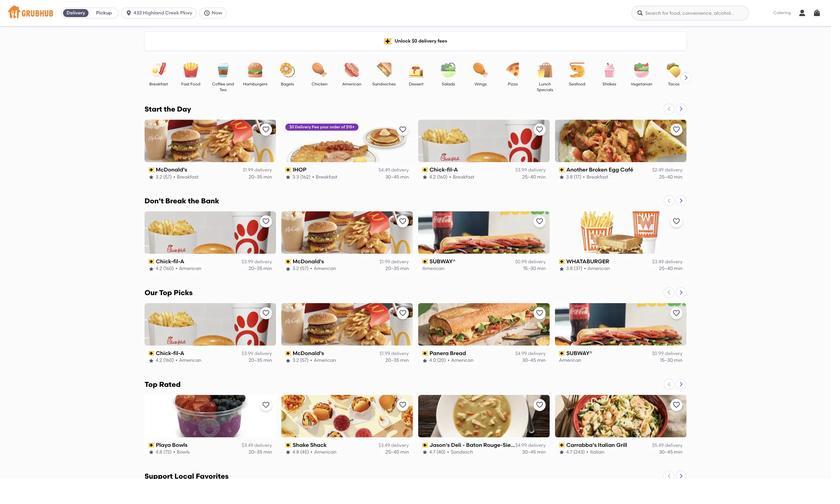 Task type: vqa. For each thing, say whether or not it's contained in the screenshot.


Task type: describe. For each thing, give the bounding box(es) containing it.
432
[[134, 10, 142, 16]]

25–40 for whataburger
[[659, 266, 673, 272]]

0 vertical spatial mcdonald's
[[156, 167, 187, 173]]

0 vertical spatial (57)
[[163, 174, 172, 180]]

$3.49 for whataburger
[[652, 259, 664, 265]]

4.7 (40)
[[429, 450, 445, 456]]

0 vertical spatial $1.99 delivery
[[243, 167, 272, 173]]

• breakfast for chick-fil-a
[[449, 174, 474, 180]]

20–35 min for top rated
[[249, 450, 272, 456]]

tacos
[[668, 82, 680, 87]]

$3.49 delivery for whataburger
[[652, 259, 682, 265]]

$2.49 delivery
[[652, 167, 682, 173]]

bagels image
[[276, 63, 299, 77]]

fil- for don't break the bank
[[173, 259, 180, 265]]

$4.99 for top rated
[[515, 443, 527, 449]]

subway® for "subway® logo" to the top
[[430, 259, 455, 265]]

shake
[[293, 442, 309, 449]]

0 vertical spatial 4.2
[[429, 174, 436, 180]]

4.7 (243)
[[566, 450, 585, 456]]

3.8 for don't break the bank
[[566, 266, 573, 272]]

lunch
[[539, 82, 551, 87]]

0 vertical spatial mcdonald's logo image
[[145, 120, 276, 162]]

bread
[[450, 350, 466, 357]]

4.8 for playa bowls
[[156, 450, 162, 456]]

1 vertical spatial subway® logo image
[[555, 303, 687, 346]]

$2.49
[[652, 167, 664, 173]]

30–45 min for jason's deli - baton rouge-siegen
[[522, 450, 546, 456]]

4.0
[[429, 358, 436, 364]]

whataburger
[[566, 259, 609, 265]]

deli
[[451, 442, 461, 449]]

catering
[[773, 10, 791, 15]]

• breakfast for another broken egg café
[[583, 174, 608, 180]]

$4.99 for our top picks
[[515, 351, 527, 357]]

0 vertical spatial chick-fil-a logo image
[[418, 120, 550, 162]]

3.3 (162)
[[292, 174, 311, 180]]

grill
[[616, 442, 627, 449]]

chick-fil-a for our top picks
[[156, 350, 184, 357]]

20–35 min for start the day
[[249, 174, 272, 180]]

3.2 for don't break the bank
[[292, 266, 299, 272]]

$5.49 delivery
[[652, 443, 682, 449]]

chick-fil-a for don't break the bank
[[156, 259, 184, 265]]

25–40 min for shake shack
[[386, 450, 409, 456]]

$3.49 for playa bowls
[[242, 443, 253, 449]]

hamburgers
[[243, 82, 267, 87]]

30–45 for panera bread
[[522, 358, 536, 364]]

your
[[320, 125, 329, 129]]

breakfast for chick-fil-a
[[453, 174, 474, 180]]

0 vertical spatial chick-
[[430, 167, 447, 173]]

svg image for now
[[204, 10, 210, 16]]

mcdonald's for picks
[[293, 350, 324, 357]]

0 horizontal spatial svg image
[[637, 10, 643, 16]]

25–40 for another broken egg café
[[659, 174, 673, 180]]

sandwich
[[451, 450, 473, 456]]

0 vertical spatial 3.2
[[156, 174, 162, 180]]

playa bowls logo image
[[145, 395, 276, 438]]

3.2 (57) for don't break the bank
[[292, 266, 309, 272]]

egg
[[609, 167, 619, 173]]

• sandwich
[[447, 450, 473, 456]]

20–35 for top rated
[[249, 450, 262, 456]]

fee
[[312, 125, 319, 129]]

1 vertical spatial top
[[145, 381, 157, 389]]

our top picks
[[145, 289, 193, 297]]

4 caret left icon image from the top
[[666, 382, 672, 387]]

30–45 min for ihop
[[385, 174, 409, 180]]

$0.99 delivery for "subway® logo" to the bottom
[[652, 351, 682, 357]]

$15+
[[346, 125, 355, 129]]

(45)
[[300, 450, 309, 456]]

$0.99 for "subway® logo" to the top
[[515, 259, 527, 265]]

$3.99 delivery for our top picks
[[242, 351, 272, 357]]

a for don't break the bank
[[180, 259, 184, 265]]

4.2 for don't break the bank
[[156, 266, 162, 272]]

4.2 (160) for don't break the bank
[[156, 266, 174, 272]]

bagels
[[281, 82, 294, 87]]

breakfast for ihop
[[316, 174, 337, 180]]

$3.99 for our top picks
[[242, 351, 253, 357]]

lunch specials
[[537, 82, 553, 92]]

(243)
[[573, 450, 585, 456]]

and
[[226, 82, 234, 87]]

1 horizontal spatial delivery
[[295, 125, 311, 129]]

chicken image
[[308, 63, 331, 77]]

30–45 min for panera bread
[[522, 358, 546, 364]]

shake shack
[[293, 442, 327, 449]]

another
[[566, 167, 588, 173]]

fast food
[[181, 82, 200, 87]]

food
[[191, 82, 200, 87]]

seafood image
[[565, 63, 589, 77]]

carrabba's italian grill
[[566, 442, 627, 449]]

top rated
[[145, 381, 181, 389]]

0 vertical spatial a
[[454, 167, 458, 173]]

$0.99 for "subway® logo" to the bottom
[[652, 351, 664, 357]]

salads image
[[437, 63, 460, 77]]

0 vertical spatial chick-fil-a
[[430, 167, 458, 173]]

15–30 min for "subway® logo" to the bottom
[[660, 358, 682, 364]]

sandwiches image
[[372, 63, 396, 77]]

siegen
[[503, 442, 521, 449]]

3.8 (17)
[[566, 174, 581, 180]]

15–30 for "subway® logo" to the top
[[523, 266, 536, 272]]

$1.99 delivery for don't break the bank
[[380, 259, 409, 265]]

(17)
[[574, 174, 581, 180]]

now button
[[199, 8, 229, 18]]

subway® for "subway® logo" to the bottom
[[566, 350, 592, 357]]

bowls for • bowls
[[177, 450, 190, 456]]

25–40 for chick-fil-a
[[522, 174, 536, 180]]

coffee
[[212, 82, 225, 87]]

0 vertical spatial $3.99
[[515, 167, 527, 173]]

1 horizontal spatial svg image
[[813, 9, 821, 17]]

4.8 for shake shack
[[292, 450, 299, 456]]

$4.99 delivery for top rated
[[515, 443, 546, 449]]

playa bowls
[[156, 442, 188, 449]]

3.2 for our top picks
[[292, 358, 299, 364]]

15–30 for "subway® logo" to the bottom
[[660, 358, 673, 364]]

panera
[[430, 350, 449, 357]]

25–40 min for chick-fil-a
[[522, 174, 546, 180]]

highland
[[143, 10, 164, 16]]

fast
[[181, 82, 190, 87]]

another broken egg café
[[566, 167, 633, 173]]

subscription pass image for picks
[[285, 352, 291, 356]]

432 highland creek pkwy button
[[121, 8, 199, 18]]

(40)
[[437, 450, 445, 456]]

0 vertical spatial the
[[164, 105, 175, 113]]

unlock $0 delivery fees
[[395, 38, 447, 44]]

pizza
[[508, 82, 518, 87]]

30–45 for ihop
[[385, 174, 399, 180]]

mcdonald's logo image for our top picks
[[281, 303, 413, 346]]

subscription pass image for day
[[285, 168, 291, 172]]

$1.99 delivery for our top picks
[[380, 351, 409, 357]]

café
[[620, 167, 633, 173]]

pickup button
[[90, 8, 118, 18]]

$4.49 delivery
[[379, 167, 409, 173]]

playa
[[156, 442, 171, 449]]

0 vertical spatial 3.2 (57)
[[156, 174, 172, 180]]

vegetarian
[[631, 82, 652, 87]]

now
[[212, 10, 222, 16]]

coffee and tea image
[[211, 63, 235, 77]]

wings
[[475, 82, 487, 87]]

25–40 min for whataburger
[[659, 266, 682, 272]]

pkwy
[[180, 10, 192, 16]]

$3.99 for don't break the bank
[[242, 259, 253, 265]]

a for our top picks
[[180, 350, 184, 357]]

rated
[[159, 381, 181, 389]]

30–45 for carrabba's italian grill
[[659, 450, 673, 456]]

(57) for the
[[300, 266, 309, 272]]

0 vertical spatial $1.99
[[243, 167, 253, 173]]

20–35 for don't break the bank
[[249, 266, 262, 272]]

panera bread
[[430, 350, 466, 357]]

pizza image
[[501, 63, 525, 77]]

(72)
[[163, 450, 172, 456]]

american image
[[340, 63, 364, 77]]

start
[[145, 105, 162, 113]]

shakes
[[602, 82, 616, 87]]

seafood
[[569, 82, 585, 87]]

1 horizontal spatial $0
[[412, 38, 417, 44]]

4.2 (160) for our top picks
[[156, 358, 174, 364]]



Task type: locate. For each thing, give the bounding box(es) containing it.
1 vertical spatial $3.99 delivery
[[242, 259, 272, 265]]

0 vertical spatial 15–30 min
[[523, 266, 546, 272]]

2 caret left icon image from the top
[[666, 198, 672, 204]]

(57)
[[163, 174, 172, 180], [300, 266, 309, 272], [300, 358, 309, 364]]

15–30
[[523, 266, 536, 272], [660, 358, 673, 364]]

4.7 for carrabba's italian grill
[[566, 450, 572, 456]]

0 horizontal spatial svg image
[[125, 10, 132, 16]]

1 horizontal spatial $3.49
[[379, 443, 390, 449]]

1 vertical spatial mcdonald's
[[293, 259, 324, 265]]

$1.99 for don't break the bank
[[380, 259, 390, 265]]

2 vertical spatial 4.2 (160)
[[156, 358, 174, 364]]

bowls up • bowls
[[172, 442, 188, 449]]

fast food image
[[179, 63, 203, 77]]

save this restaurant image
[[536, 126, 544, 134], [672, 126, 680, 134], [262, 218, 270, 226], [399, 218, 407, 226], [672, 218, 680, 226], [536, 309, 544, 318], [536, 401, 544, 409]]

1 horizontal spatial 15–30
[[660, 358, 673, 364]]

$3.49
[[652, 259, 664, 265], [242, 443, 253, 449], [379, 443, 390, 449]]

$4.49
[[379, 167, 390, 173]]

1 vertical spatial 15–30 min
[[660, 358, 682, 364]]

-
[[463, 442, 465, 449]]

2 $4.99 delivery from the top
[[515, 443, 546, 449]]

$0 right unlock
[[412, 38, 417, 44]]

the left day
[[164, 105, 175, 113]]

1 vertical spatial a
[[180, 259, 184, 265]]

broken
[[589, 167, 607, 173]]

0 horizontal spatial subway® logo image
[[418, 212, 550, 254]]

caret left icon image
[[666, 106, 672, 112], [666, 198, 672, 204], [666, 290, 672, 295], [666, 382, 672, 387], [666, 474, 672, 479]]

svg image right catering "button"
[[798, 9, 806, 17]]

italian up "• italian"
[[598, 442, 615, 449]]

italian for •
[[590, 450, 604, 456]]

a
[[454, 167, 458, 173], [180, 259, 184, 265], [180, 350, 184, 357]]

0 horizontal spatial $3.49
[[242, 443, 253, 449]]

1 • breakfast from the left
[[173, 174, 199, 180]]

20–35 for start the day
[[249, 174, 262, 180]]

0 horizontal spatial top
[[145, 381, 157, 389]]

3.2 (57) for our top picks
[[292, 358, 309, 364]]

1 vertical spatial chick-fil-a
[[156, 259, 184, 265]]

4.2 (160)
[[429, 174, 448, 180], [156, 266, 174, 272], [156, 358, 174, 364]]

3 • breakfast from the left
[[449, 174, 474, 180]]

caret right icon image
[[684, 75, 689, 80], [678, 106, 684, 112], [678, 198, 684, 204], [678, 290, 684, 295], [678, 382, 684, 387], [678, 474, 684, 479]]

1 horizontal spatial the
[[188, 197, 199, 205]]

delivery
[[67, 10, 85, 16], [295, 125, 311, 129]]

delivery button
[[62, 8, 90, 18]]

1 horizontal spatial 4.8
[[292, 450, 299, 456]]

1 vertical spatial (160)
[[163, 266, 174, 272]]

sandwiches
[[372, 82, 396, 87]]

1 3.8 from the top
[[566, 174, 573, 180]]

3.3
[[292, 174, 299, 180]]

4.8
[[156, 450, 162, 456], [292, 450, 299, 456]]

fees
[[438, 38, 447, 44]]

chick-fil-a logo image for don't break the bank
[[145, 212, 276, 254]]

2 vertical spatial $3.99
[[242, 351, 253, 357]]

4.2 for our top picks
[[156, 358, 162, 364]]

1 vertical spatial italian
[[590, 450, 604, 456]]

subway® logo image
[[418, 212, 550, 254], [555, 303, 687, 346]]

star icon image
[[149, 175, 154, 180], [285, 175, 291, 180], [422, 175, 428, 180], [559, 175, 564, 180], [149, 267, 154, 272], [285, 267, 291, 272], [559, 267, 564, 272], [149, 358, 154, 364], [285, 358, 291, 364], [422, 358, 428, 364], [149, 450, 154, 456], [285, 450, 291, 456], [422, 450, 428, 456], [559, 450, 564, 456]]

subscription pass image
[[285, 168, 291, 172], [422, 260, 428, 264], [285, 352, 291, 356]]

5 caret left icon image from the top
[[666, 474, 672, 479]]

caret left icon image for day
[[666, 106, 672, 112]]

$3.49 delivery
[[652, 259, 682, 265], [242, 443, 272, 449], [379, 443, 409, 449]]

0 horizontal spatial 15–30
[[523, 266, 536, 272]]

1 horizontal spatial $3.49 delivery
[[379, 443, 409, 449]]

3.8 left (17)
[[566, 174, 573, 180]]

20–35
[[249, 174, 262, 180], [249, 266, 262, 272], [386, 266, 399, 272], [249, 358, 262, 364], [386, 358, 399, 364], [249, 450, 262, 456]]

vegetarian image
[[630, 63, 653, 77]]

3.8 left (37)
[[566, 266, 573, 272]]

1 vertical spatial 4.2
[[156, 266, 162, 272]]

1 $4.99 from the top
[[515, 351, 527, 357]]

4.8 left the (45)
[[292, 450, 299, 456]]

$4.99
[[515, 351, 527, 357], [515, 443, 527, 449]]

salads
[[442, 82, 455, 87]]

0 vertical spatial bowls
[[172, 442, 188, 449]]

mcdonald's logo image for don't break the bank
[[281, 212, 413, 254]]

3.8 for start the day
[[566, 174, 573, 180]]

$3.49 for shake shack
[[379, 443, 390, 449]]

jason's deli - baton rouge-siegen logo image
[[418, 395, 550, 438]]

1 horizontal spatial $0.99 delivery
[[652, 351, 682, 357]]

don't
[[145, 197, 164, 205]]

1 vertical spatial 3.2
[[292, 266, 299, 272]]

1 caret left icon image from the top
[[666, 106, 672, 112]]

25–40 min for another broken egg café
[[659, 174, 682, 180]]

$1.99
[[243, 167, 253, 173], [380, 259, 390, 265], [380, 351, 390, 357]]

2 vertical spatial chick-fil-a
[[156, 350, 184, 357]]

1 vertical spatial (57)
[[300, 266, 309, 272]]

1 vertical spatial 3.8
[[566, 266, 573, 272]]

3.8
[[566, 174, 573, 180], [566, 266, 573, 272]]

bowls down playa bowls
[[177, 450, 190, 456]]

caret left icon image for the
[[666, 198, 672, 204]]

(160)
[[437, 174, 448, 180], [163, 266, 174, 272], [163, 358, 174, 364]]

• italian
[[587, 450, 604, 456]]

2 vertical spatial subscription pass image
[[285, 352, 291, 356]]

chick-fil-a logo image
[[418, 120, 550, 162], [145, 212, 276, 254], [145, 303, 276, 346]]

pickup
[[96, 10, 112, 16]]

tea
[[219, 88, 227, 92]]

chick-fil-a logo image for our top picks
[[145, 303, 276, 346]]

svg image inside 432 highland creek pkwy button
[[125, 10, 132, 16]]

shakes image
[[598, 63, 621, 77]]

Search for food, convenience, alcohol... search field
[[631, 6, 749, 20]]

our
[[145, 289, 158, 297]]

italian down carrabba's italian grill
[[590, 450, 604, 456]]

0 vertical spatial $4.99
[[515, 351, 527, 357]]

1 horizontal spatial subway® logo image
[[555, 303, 687, 346]]

$1.99 for our top picks
[[380, 351, 390, 357]]

order
[[330, 125, 340, 129]]

2 vertical spatial $1.99
[[380, 351, 390, 357]]

the left bank on the top of the page
[[188, 197, 199, 205]]

delivery left fee
[[295, 125, 311, 129]]

0 vertical spatial top
[[159, 289, 172, 297]]

2 vertical spatial $3.99 delivery
[[242, 351, 272, 357]]

1 vertical spatial 15–30
[[660, 358, 673, 364]]

specials
[[537, 88, 553, 92]]

svg image inside now button
[[204, 10, 210, 16]]

picks
[[174, 289, 193, 297]]

0 vertical spatial subway® logo image
[[418, 212, 550, 254]]

2 4.7 from the left
[[566, 450, 572, 456]]

breakfast for another broken egg café
[[587, 174, 608, 180]]

1 vertical spatial fil-
[[173, 259, 180, 265]]

2 vertical spatial mcdonald's logo image
[[281, 303, 413, 346]]

panera bread logo image
[[418, 303, 550, 346]]

• breakfast for ihop
[[312, 174, 337, 180]]

1 vertical spatial $1.99 delivery
[[380, 259, 409, 265]]

bowls
[[172, 442, 188, 449], [177, 450, 190, 456]]

coffee and tea
[[212, 82, 234, 92]]

0 vertical spatial (160)
[[437, 174, 448, 180]]

dessert
[[409, 82, 424, 87]]

main navigation navigation
[[0, 0, 831, 26]]

caret right icon image for don't break the bank
[[678, 198, 684, 204]]

svg image for 432 highland creek pkwy
[[125, 10, 132, 16]]

breakfast image
[[147, 63, 170, 77]]

svg image
[[798, 9, 806, 17], [125, 10, 132, 16], [204, 10, 210, 16]]

delivery
[[418, 38, 437, 44], [254, 167, 272, 173], [391, 167, 409, 173], [528, 167, 546, 173], [665, 167, 682, 173], [254, 259, 272, 265], [391, 259, 409, 265], [528, 259, 546, 265], [665, 259, 682, 265], [254, 351, 272, 357], [391, 351, 409, 357], [528, 351, 546, 357], [665, 351, 682, 357], [254, 443, 272, 449], [391, 443, 409, 449], [528, 443, 546, 449], [665, 443, 682, 449]]

(160) for our top picks
[[163, 358, 174, 364]]

4.7 left (40)
[[429, 450, 436, 456]]

grubhub plus flag logo image
[[384, 38, 392, 44]]

1 vertical spatial $4.99 delivery
[[515, 443, 546, 449]]

1 horizontal spatial 4.7
[[566, 450, 572, 456]]

0 vertical spatial italian
[[598, 442, 615, 449]]

tacos image
[[662, 63, 686, 77]]

2 3.8 from the top
[[566, 266, 573, 272]]

shake shack logo image
[[281, 395, 413, 438]]

delivery inside "button"
[[67, 10, 85, 16]]

break
[[165, 197, 186, 205]]

25–40 for shake shack
[[386, 450, 399, 456]]

jason's deli - baton rouge-siegen
[[430, 442, 521, 449]]

2 vertical spatial (57)
[[300, 358, 309, 364]]

lunch specials image
[[533, 63, 557, 77]]

$3.49 delivery for shake shack
[[379, 443, 409, 449]]

dessert image
[[404, 63, 428, 77]]

$4.99 delivery for our top picks
[[515, 351, 546, 357]]

$0.99 delivery for "subway® logo" to the top
[[515, 259, 546, 265]]

rouge-
[[483, 442, 503, 449]]

1 vertical spatial $1.99
[[380, 259, 390, 265]]

of
[[341, 125, 345, 129]]

caret right icon image for top rated
[[678, 382, 684, 387]]

carrabba's
[[566, 442, 597, 449]]

0 horizontal spatial delivery
[[67, 10, 85, 16]]

4.0 (20)
[[429, 358, 446, 364]]

1 vertical spatial chick-fil-a logo image
[[145, 212, 276, 254]]

1 vertical spatial $0
[[289, 125, 294, 129]]

mcdonald's for the
[[293, 259, 324, 265]]

creek
[[165, 10, 179, 16]]

0 vertical spatial 4.2 (160)
[[429, 174, 448, 180]]

chicken
[[312, 82, 328, 87]]

subscription pass image
[[149, 168, 155, 172], [422, 168, 428, 172], [559, 168, 565, 172], [149, 260, 155, 264], [285, 260, 291, 264], [559, 260, 565, 264], [149, 352, 155, 356], [422, 352, 428, 356], [559, 352, 565, 356], [149, 443, 155, 448], [285, 443, 291, 448], [422, 443, 428, 448], [559, 443, 565, 448]]

30–45 min for carrabba's italian grill
[[659, 450, 682, 456]]

baton
[[466, 442, 482, 449]]

4.8 (72)
[[156, 450, 172, 456]]

top left rated
[[145, 381, 157, 389]]

caret right icon image for our top picks
[[678, 290, 684, 295]]

0 vertical spatial $4.99 delivery
[[515, 351, 546, 357]]

20–35 for our top picks
[[249, 358, 262, 364]]

0 horizontal spatial subway®
[[430, 259, 455, 265]]

432 highland creek pkwy
[[134, 10, 192, 16]]

2 vertical spatial a
[[180, 350, 184, 357]]

$3.49 delivery for playa bowls
[[242, 443, 272, 449]]

caret right icon image for start the day
[[678, 106, 684, 112]]

shack
[[310, 442, 327, 449]]

1 horizontal spatial top
[[159, 289, 172, 297]]

1 vertical spatial 3.2 (57)
[[292, 266, 309, 272]]

$1.99 delivery
[[243, 167, 272, 173], [380, 259, 409, 265], [380, 351, 409, 357]]

svg image left 432
[[125, 10, 132, 16]]

2 horizontal spatial $3.49
[[652, 259, 664, 265]]

0 horizontal spatial $0.99
[[515, 259, 527, 265]]

0 vertical spatial $3.99 delivery
[[515, 167, 546, 173]]

mcdonald's
[[156, 167, 187, 173], [293, 259, 324, 265], [293, 350, 324, 357]]

ihop logo image
[[281, 120, 413, 162]]

another broken egg café logo image
[[555, 120, 687, 162]]

4.7 left (243)
[[566, 450, 572, 456]]

(162)
[[300, 174, 311, 180]]

(57) for picks
[[300, 358, 309, 364]]

1 vertical spatial bowls
[[177, 450, 190, 456]]

day
[[177, 105, 191, 113]]

delivery left pickup
[[67, 10, 85, 16]]

start the day
[[145, 105, 191, 113]]

1 vertical spatial $3.99
[[242, 259, 253, 265]]

1 vertical spatial mcdonald's logo image
[[281, 212, 413, 254]]

1 vertical spatial 4.2 (160)
[[156, 266, 174, 272]]

• bowls
[[173, 450, 190, 456]]

don't break the bank
[[145, 197, 219, 205]]

unlock
[[395, 38, 411, 44]]

chick- for our top picks
[[156, 350, 173, 357]]

wings image
[[469, 63, 492, 77]]

2 horizontal spatial svg image
[[798, 9, 806, 17]]

0 vertical spatial 15–30
[[523, 266, 536, 272]]

2 vertical spatial $1.99 delivery
[[380, 351, 409, 357]]

svg image
[[813, 9, 821, 17], [637, 10, 643, 16]]

chick-
[[430, 167, 447, 173], [156, 259, 173, 265], [156, 350, 173, 357]]

1 horizontal spatial 15–30 min
[[660, 358, 682, 364]]

0 vertical spatial fil-
[[447, 167, 454, 173]]

0 horizontal spatial the
[[164, 105, 175, 113]]

(37)
[[574, 266, 582, 272]]

fil-
[[447, 167, 454, 173], [173, 259, 180, 265], [173, 350, 180, 357]]

1 vertical spatial $0.99
[[652, 351, 664, 357]]

hamburgers image
[[243, 63, 267, 77]]

(160) for don't break the bank
[[163, 266, 174, 272]]

bowls for playa bowls
[[172, 442, 188, 449]]

1 vertical spatial chick-
[[156, 259, 173, 265]]

3.2
[[156, 174, 162, 180], [292, 266, 299, 272], [292, 358, 299, 364]]

0 vertical spatial subway®
[[430, 259, 455, 265]]

0 vertical spatial delivery
[[67, 10, 85, 16]]

4.7 for jason's deli - baton rouge-siegen
[[429, 450, 436, 456]]

0 horizontal spatial 4.8
[[156, 450, 162, 456]]

3 caret left icon image from the top
[[666, 290, 672, 295]]

1 4.7 from the left
[[429, 450, 436, 456]]

1 vertical spatial delivery
[[295, 125, 311, 129]]

1 horizontal spatial subway®
[[566, 350, 592, 357]]

2 vertical spatial chick-
[[156, 350, 173, 357]]

(20)
[[437, 358, 446, 364]]

0 vertical spatial 3.8
[[566, 174, 573, 180]]

4 • breakfast from the left
[[583, 174, 608, 180]]

carrabba's italian grill logo image
[[555, 395, 687, 438]]

4.2
[[429, 174, 436, 180], [156, 266, 162, 272], [156, 358, 162, 364]]

3.8 (37)
[[566, 266, 582, 272]]

2 • breakfast from the left
[[312, 174, 337, 180]]

2 vertical spatial 3.2
[[292, 358, 299, 364]]

2 vertical spatial chick-fil-a logo image
[[145, 303, 276, 346]]

breakfast for mcdonald's
[[177, 174, 199, 180]]

whataburger logo image
[[555, 212, 687, 254]]

$3.99 delivery for don't break the bank
[[242, 259, 272, 265]]

•
[[173, 174, 175, 180], [312, 174, 314, 180], [449, 174, 451, 180], [583, 174, 585, 180], [176, 266, 177, 272], [310, 266, 312, 272], [584, 266, 586, 272], [176, 358, 177, 364], [310, 358, 312, 364], [448, 358, 450, 364], [173, 450, 175, 456], [311, 450, 312, 456], [447, 450, 449, 456], [587, 450, 588, 456]]

30–45 for jason's deli - baton rouge-siegen
[[522, 450, 536, 456]]

caret left icon image for picks
[[666, 290, 672, 295]]

fil- for our top picks
[[173, 350, 180, 357]]

mcdonald's logo image
[[145, 120, 276, 162], [281, 212, 413, 254], [281, 303, 413, 346]]

20–35 min for our top picks
[[249, 358, 272, 364]]

1 vertical spatial $4.99
[[515, 443, 527, 449]]

0 horizontal spatial 4.7
[[429, 450, 436, 456]]

2 vertical spatial 4.2
[[156, 358, 162, 364]]

2 4.8 from the left
[[292, 450, 299, 456]]

4.8 (45)
[[292, 450, 309, 456]]

0 horizontal spatial $0
[[289, 125, 294, 129]]

15–30 min for "subway® logo" to the top
[[523, 266, 546, 272]]

svg image left now
[[204, 10, 210, 16]]

the
[[164, 105, 175, 113], [188, 197, 199, 205]]

top right our
[[159, 289, 172, 297]]

20–35 min for don't break the bank
[[249, 266, 272, 272]]

1 $4.99 delivery from the top
[[515, 351, 546, 357]]

breakfast
[[149, 82, 168, 87], [177, 174, 199, 180], [316, 174, 337, 180], [453, 174, 474, 180], [587, 174, 608, 180]]

2 $4.99 from the top
[[515, 443, 527, 449]]

save this restaurant image
[[262, 126, 270, 134], [399, 126, 407, 134], [536, 218, 544, 226], [262, 309, 270, 318], [399, 309, 407, 318], [672, 309, 680, 318], [262, 401, 270, 409], [399, 401, 407, 409], [672, 401, 680, 409]]

chick-fil-a
[[430, 167, 458, 173], [156, 259, 184, 265], [156, 350, 184, 357]]

2 vertical spatial fil-
[[173, 350, 180, 357]]

catering button
[[769, 5, 796, 21]]

$0 left fee
[[289, 125, 294, 129]]

1 4.8 from the left
[[156, 450, 162, 456]]

• breakfast for mcdonald's
[[173, 174, 199, 180]]

4.8 down playa on the left
[[156, 450, 162, 456]]

1 vertical spatial subscription pass image
[[422, 260, 428, 264]]

italian for carrabba's
[[598, 442, 615, 449]]

1 horizontal spatial $0.99
[[652, 351, 664, 357]]

chick- for don't break the bank
[[156, 259, 173, 265]]

2 vertical spatial mcdonald's
[[293, 350, 324, 357]]



